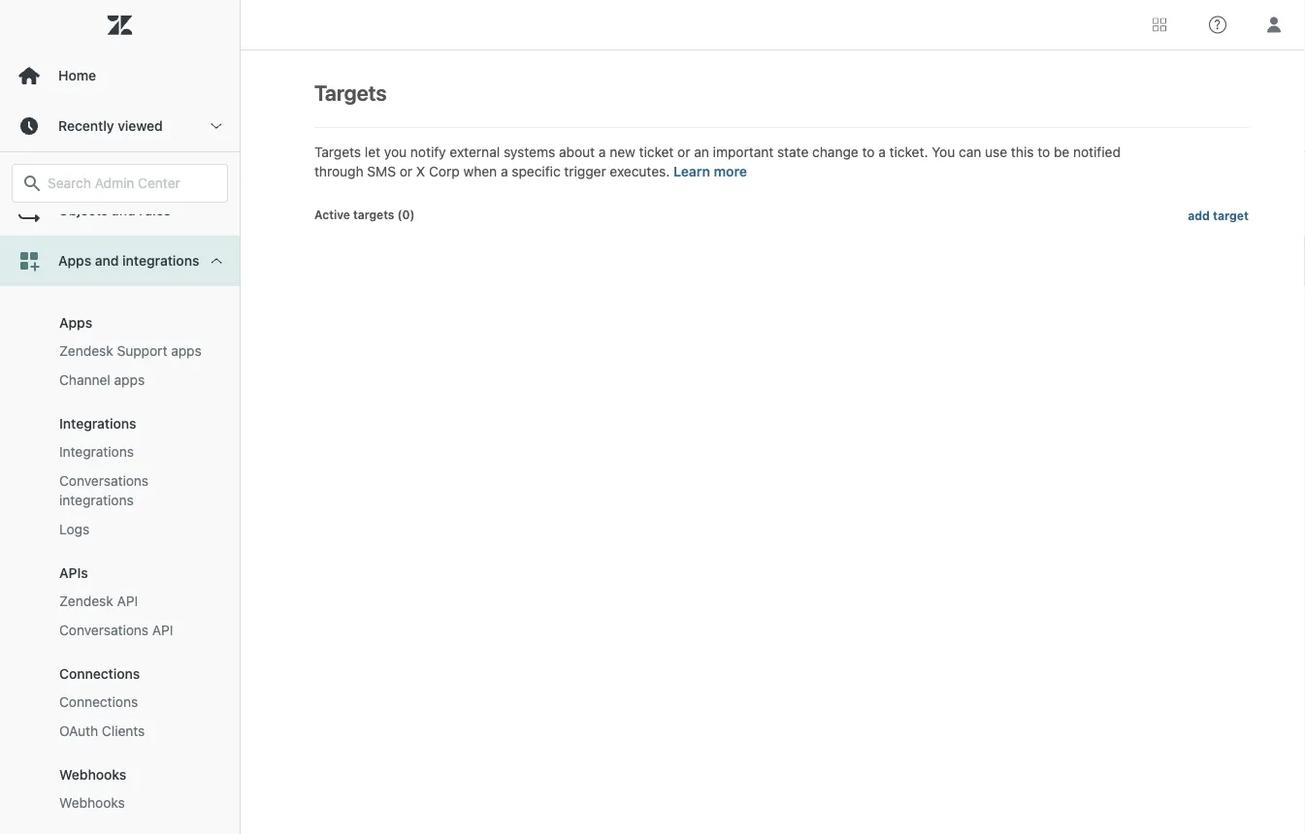 Task type: vqa. For each thing, say whether or not it's contained in the screenshot.
the Home dropdown button
yes



Task type: locate. For each thing, give the bounding box(es) containing it.
apps inside group
[[59, 315, 92, 331]]

conversations integrations
[[59, 473, 149, 508]]

apps up channel
[[59, 315, 92, 331]]

1 vertical spatial integrations
[[59, 444, 134, 460]]

1 webhooks element from the top
[[59, 767, 126, 783]]

help image
[[1209, 16, 1226, 33]]

0 horizontal spatial api
[[117, 593, 138, 609]]

0 vertical spatial integrations
[[59, 416, 136, 432]]

integrations up logs
[[59, 492, 134, 508]]

connections element up the oauth clients
[[59, 693, 138, 712]]

connections element up connections link
[[59, 666, 140, 682]]

apps inside dropdown button
[[58, 253, 91, 269]]

1 vertical spatial connections
[[59, 694, 138, 710]]

0 vertical spatial integrations element
[[59, 416, 136, 432]]

integrations down "channel apps" "element"
[[59, 416, 136, 432]]

integrations element
[[59, 416, 136, 432], [59, 442, 134, 462]]

and inside dropdown button
[[112, 202, 135, 218]]

integrations link
[[51, 438, 220, 467]]

conversations inside "link"
[[59, 473, 149, 489]]

tree
[[0, 185, 240, 834]]

api for conversations api
[[152, 622, 173, 638]]

0 vertical spatial and
[[112, 202, 135, 218]]

0 vertical spatial webhooks
[[59, 767, 126, 783]]

apps
[[171, 343, 202, 359], [114, 372, 145, 388]]

apps down zendesk support apps element
[[114, 372, 145, 388]]

primary element
[[0, 0, 241, 834]]

zendesk down apis element
[[59, 593, 113, 609]]

1 vertical spatial integrations
[[59, 492, 134, 508]]

2 connections element from the top
[[59, 693, 138, 712]]

webhooks link
[[51, 789, 220, 818]]

and
[[112, 202, 135, 218], [95, 253, 119, 269]]

apps right the support
[[171, 343, 202, 359]]

1 vertical spatial conversations
[[59, 622, 149, 638]]

apis element
[[59, 565, 88, 581]]

conversations api element
[[59, 621, 173, 640]]

None search field
[[2, 164, 238, 203]]

integrations inside dropdown button
[[122, 253, 199, 269]]

connections up the oauth clients
[[59, 694, 138, 710]]

webhooks
[[59, 767, 126, 783], [59, 795, 125, 811]]

1 vertical spatial apps
[[114, 372, 145, 388]]

integrations
[[59, 416, 136, 432], [59, 444, 134, 460]]

1 vertical spatial webhooks
[[59, 795, 125, 811]]

recently
[[58, 118, 114, 134]]

1 vertical spatial webhooks element
[[59, 794, 125, 813]]

0 vertical spatial integrations
[[122, 253, 199, 269]]

1 zendesk from the top
[[59, 343, 113, 359]]

Search Admin Center field
[[48, 175, 215, 192]]

support
[[117, 343, 167, 359]]

connections up connections link
[[59, 666, 140, 682]]

1 vertical spatial connections element
[[59, 693, 138, 712]]

rules
[[139, 202, 171, 218]]

apps
[[58, 253, 91, 269], [59, 315, 92, 331]]

and down search admin center field
[[112, 202, 135, 218]]

channel apps
[[59, 372, 145, 388]]

2 integrations element from the top
[[59, 442, 134, 462]]

2 webhooks element from the top
[[59, 794, 125, 813]]

0 vertical spatial connections
[[59, 666, 140, 682]]

1 vertical spatial zendesk
[[59, 593, 113, 609]]

oauth clients
[[59, 723, 145, 739]]

and for objects
[[112, 202, 135, 218]]

tree item
[[0, 236, 240, 834]]

apps down objects
[[58, 253, 91, 269]]

webhooks element
[[59, 767, 126, 783], [59, 794, 125, 813]]

objects
[[58, 202, 108, 218]]

connections link
[[51, 688, 220, 717]]

integrations up conversations integrations
[[59, 444, 134, 460]]

api
[[117, 593, 138, 609], [152, 622, 173, 638]]

integrations element up conversations integrations
[[59, 442, 134, 462]]

1 vertical spatial apps
[[59, 315, 92, 331]]

api down zendesk api link
[[152, 622, 173, 638]]

api up conversations api link
[[117, 593, 138, 609]]

zendesk
[[59, 343, 113, 359], [59, 593, 113, 609]]

0 vertical spatial api
[[117, 593, 138, 609]]

2 zendesk from the top
[[59, 593, 113, 609]]

conversations down zendesk api element
[[59, 622, 149, 638]]

channel apps link
[[51, 366, 220, 395]]

2 webhooks from the top
[[59, 795, 125, 811]]

user menu image
[[1261, 12, 1287, 37]]

recently viewed
[[58, 118, 163, 134]]

1 horizontal spatial api
[[152, 622, 173, 638]]

0 vertical spatial zendesk
[[59, 343, 113, 359]]

conversations integrations element
[[59, 472, 212, 510]]

0 vertical spatial apps
[[58, 253, 91, 269]]

tree item containing apps and integrations
[[0, 236, 240, 834]]

0 horizontal spatial apps
[[114, 372, 145, 388]]

2 conversations from the top
[[59, 622, 149, 638]]

integrations
[[122, 253, 199, 269], [59, 492, 134, 508]]

conversations down integrations link
[[59, 473, 149, 489]]

and down objects and rules
[[95, 253, 119, 269]]

0 vertical spatial webhooks element
[[59, 767, 126, 783]]

conversations for api
[[59, 622, 149, 638]]

zendesk up channel
[[59, 343, 113, 359]]

integrations down rules
[[122, 253, 199, 269]]

and for apps
[[95, 253, 119, 269]]

1 vertical spatial integrations element
[[59, 442, 134, 462]]

and inside dropdown button
[[95, 253, 119, 269]]

0 vertical spatial conversations
[[59, 473, 149, 489]]

conversations
[[59, 473, 149, 489], [59, 622, 149, 638]]

1 horizontal spatial apps
[[171, 343, 202, 359]]

connections
[[59, 666, 140, 682], [59, 694, 138, 710]]

integrations element down "channel apps" "element"
[[59, 416, 136, 432]]

zendesk support apps element
[[59, 342, 202, 361]]

connections element
[[59, 666, 140, 682], [59, 693, 138, 712]]

zendesk for zendesk api
[[59, 593, 113, 609]]

1 vertical spatial api
[[152, 622, 173, 638]]

oauth clients link
[[51, 717, 220, 746]]

1 vertical spatial and
[[95, 253, 119, 269]]

conversations api link
[[51, 616, 220, 645]]

1 connections element from the top
[[59, 666, 140, 682]]

tree containing objects and rules
[[0, 185, 240, 834]]

0 vertical spatial connections element
[[59, 666, 140, 682]]

1 conversations from the top
[[59, 473, 149, 489]]

0 vertical spatial apps
[[171, 343, 202, 359]]

apps for apps and integrations
[[58, 253, 91, 269]]



Task type: describe. For each thing, give the bounding box(es) containing it.
integrations inside conversations integrations
[[59, 492, 134, 508]]

logs
[[59, 522, 89, 538]]

zendesk api link
[[51, 587, 220, 616]]

tree item inside primary element
[[0, 236, 240, 834]]

1 connections from the top
[[59, 666, 140, 682]]

zendesk products image
[[1153, 18, 1166, 32]]

logs link
[[51, 515, 220, 544]]

zendesk api element
[[59, 592, 138, 611]]

channel apps element
[[59, 371, 145, 390]]

objects and rules
[[58, 202, 171, 218]]

api for zendesk api
[[117, 593, 138, 609]]

logs element
[[59, 520, 89, 539]]

apis
[[59, 565, 88, 581]]

oauth
[[59, 723, 98, 739]]

apps for apps element
[[59, 315, 92, 331]]

zendesk for zendesk support apps
[[59, 343, 113, 359]]

conversations for integrations
[[59, 473, 149, 489]]

conversations api
[[59, 622, 173, 638]]

apps and integrations button
[[0, 236, 240, 286]]

1 integrations element from the top
[[59, 416, 136, 432]]

home
[[58, 67, 96, 83]]

none search field inside primary element
[[2, 164, 238, 203]]

tree inside primary element
[[0, 185, 240, 834]]

zendesk api
[[59, 593, 138, 609]]

2 integrations from the top
[[59, 444, 134, 460]]

conversations integrations link
[[51, 467, 220, 515]]

apps and integrations
[[58, 253, 199, 269]]

1 webhooks from the top
[[59, 767, 126, 783]]

zendesk support apps link
[[51, 337, 220, 366]]

webhooks element inside webhooks link
[[59, 794, 125, 813]]

2 connections from the top
[[59, 694, 138, 710]]

objects and rules button
[[0, 185, 240, 236]]

clients
[[102, 723, 145, 739]]

apps element
[[59, 315, 92, 331]]

apps and integrations group
[[0, 286, 240, 834]]

zendesk support apps
[[59, 343, 202, 359]]

viewed
[[118, 118, 163, 134]]

oauth clients element
[[59, 722, 145, 741]]

home button
[[0, 50, 240, 101]]

1 integrations from the top
[[59, 416, 136, 432]]

apps inside "element"
[[114, 372, 145, 388]]

recently viewed button
[[0, 101, 240, 151]]

channel
[[59, 372, 110, 388]]



